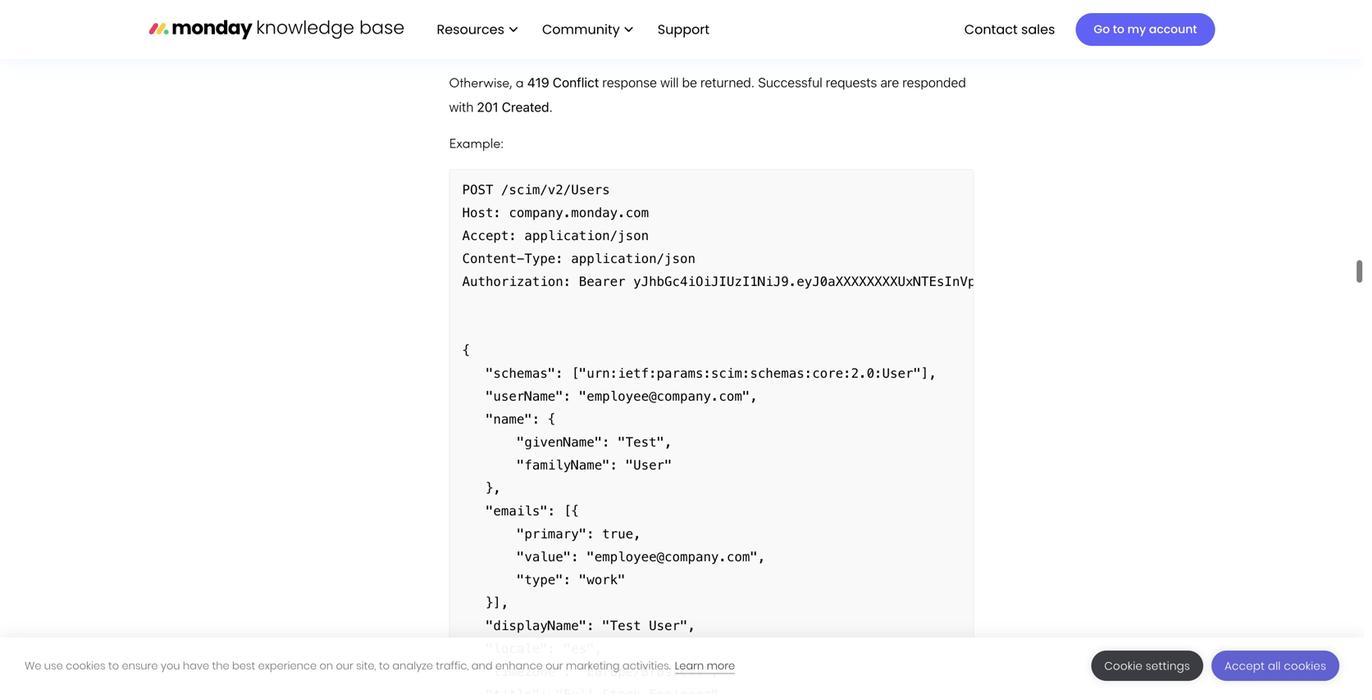 Task type: describe. For each thing, give the bounding box(es) containing it.
authorization:
[[462, 274, 571, 289]]

a inside otherwise, a 419 conflict response will be returned.
[[516, 78, 524, 90]]

the inside alternatively, if the user is active but was not provisioned previously, then they will become provisioned (meaning they will now have a scim_uid and will return when getting all users)
[[564, 0, 583, 7]]

bearer
[[579, 274, 626, 289]]

user",
[[649, 619, 696, 634]]

alternatively, if the user is active but was not provisioned previously, then they will become provisioned (meaning they will now have a scim_uid and will return when getting all users)
[[462, 0, 953, 52]]

cookie settings
[[1105, 659, 1190, 674]]

scim_uid
[[771, 17, 825, 30]]

ensure
[[122, 659, 158, 674]]

0 vertical spatial "employee@company.com",
[[579, 389, 758, 404]]

we use cookies to ensure you have the best experience on our site, to analyze traffic, and enhance our marketing activities. learn more
[[25, 659, 735, 674]]

yjhbgc4ioijiuzi1nij9.eyj0axxxxxxxxuxntesinvpzci6mswiawlkijoimjaymc0xxxxxxmjoxndowmc4wmdbaiiwic
[[634, 274, 1364, 289]]

all inside alternatively, if the user is active but was not provisioned previously, then they will become provisioned (meaning they will now have a scim_uid and will return when getting all users)
[[507, 40, 521, 52]]

are
[[881, 75, 899, 90]]

created
[[502, 99, 549, 115]]

host:
[[462, 206, 501, 220]]

1 horizontal spatial to
[[379, 659, 390, 674]]

"primary":
[[517, 527, 595, 542]]

accept all cookies
[[1225, 659, 1327, 674]]

.
[[549, 99, 553, 115]]

"europe/brussels",
[[579, 665, 719, 680]]

"timezone":
[[486, 665, 571, 680]]

1 our from the left
[[336, 659, 353, 674]]

go to my account
[[1094, 21, 1198, 37]]

true,
[[602, 527, 641, 542]]

1 horizontal spatial provisioned
[[738, 0, 807, 7]]

more
[[707, 659, 735, 674]]

a inside alternatively, if the user is active but was not provisioned previously, then they will become provisioned (meaning they will now have a scim_uid and will return when getting all users)
[[760, 17, 768, 30]]

0 vertical spatial {
[[462, 343, 470, 358]]

otherwise, a 419 conflict response will be returned.
[[449, 75, 758, 90]]

"work"
[[579, 573, 626, 588]]

community link
[[534, 15, 641, 44]]

response
[[602, 75, 657, 90]]

when
[[917, 17, 950, 30]]

otherwise,
[[449, 78, 512, 90]]

"familyname":
[[517, 458, 618, 473]]

}],
[[486, 596, 509, 611]]

"username":
[[486, 389, 571, 404]]

["urn:ietf:params:scim:schemas:core:2.0:user"],
[[571, 366, 937, 381]]

conflict
[[553, 75, 599, 90]]

contact
[[965, 20, 1018, 38]]

post
[[462, 183, 493, 197]]

"schemas":
[[486, 366, 563, 381]]

my
[[1128, 21, 1146, 37]]

will down but
[[676, 17, 695, 30]]

"type":
[[517, 573, 571, 588]]

0 horizontal spatial they
[[647, 17, 672, 30]]

1 vertical spatial application/json
[[571, 251, 696, 266]]

learn more link
[[675, 659, 735, 675]]

"emails":
[[486, 504, 556, 519]]

activities.
[[623, 659, 671, 674]]

"locale":
[[486, 642, 556, 657]]

enhance
[[496, 659, 543, 674]]

you
[[161, 659, 180, 674]]

{ "schemas": ["urn:ietf:params:scim:schemas:core:2.0:user"], "username": "employee@company.com", "name": { "givenname": "test", "familyname": "user" }, "emails": [{ "primary": true, "value": "employee@company.com", "type": "work" }], "displayname": "test user", "locale": "es", "timezone": "europe/brussels",
[[462, 343, 937, 680]]

marketing
[[566, 659, 620, 674]]

accept
[[1225, 659, 1265, 674]]

"es",
[[563, 642, 602, 657]]

responded
[[903, 75, 966, 90]]

"value":
[[517, 550, 579, 565]]

go
[[1094, 21, 1110, 37]]

sales
[[1022, 20, 1055, 38]]

cookies for all
[[1284, 659, 1327, 674]]

main element
[[421, 0, 1216, 59]]

"user"
[[626, 458, 672, 473]]

contact sales link
[[956, 15, 1064, 44]]

will left be
[[660, 75, 679, 90]]

201
[[477, 99, 499, 115]]

accept:
[[462, 228, 517, 243]]

example:
[[449, 139, 504, 151]]

on
[[320, 659, 333, 674]]



Task type: vqa. For each thing, say whether or not it's contained in the screenshot.
Content- at left
yes



Task type: locate. For each thing, give the bounding box(es) containing it.
a left 419
[[516, 78, 524, 90]]

application/json
[[525, 228, 649, 243], [571, 251, 696, 266]]

0 horizontal spatial a
[[516, 78, 524, 90]]

1 horizontal spatial the
[[564, 0, 583, 7]]

but
[[666, 0, 685, 7]]

they down active
[[647, 17, 672, 30]]

our right on
[[336, 659, 353, 674]]

getting
[[462, 40, 503, 52]]

if
[[554, 0, 561, 7]]

dialog containing cookie settings
[[0, 638, 1364, 695]]

user
[[587, 0, 612, 7]]

all inside button
[[1268, 659, 1281, 674]]

1 horizontal spatial cookies
[[1284, 659, 1327, 674]]

"test
[[602, 619, 641, 634]]

return
[[878, 17, 914, 30]]

2 our from the left
[[546, 659, 563, 674]]

our right enhance
[[546, 659, 563, 674]]

/scim/v2/users
[[501, 183, 610, 197]]

provisioned
[[738, 0, 807, 7], [514, 17, 582, 30]]

users)
[[524, 40, 559, 52]]

0 vertical spatial the
[[564, 0, 583, 7]]

1 vertical spatial and
[[472, 659, 493, 674]]

with
[[449, 99, 474, 115]]

2 horizontal spatial to
[[1113, 21, 1125, 37]]

then
[[876, 0, 902, 7]]

0 horizontal spatial all
[[507, 40, 521, 52]]

1 cookies from the left
[[66, 659, 106, 674]]

0 vertical spatial all
[[507, 40, 521, 52]]

support link
[[650, 15, 723, 44], [658, 20, 715, 38]]

post /scim/v2/users host: company.monday.com accept: application/json content-type: application/json authorization: bearer yjhbgc4ioijiuzi1nij9.eyj0axxxxxxxxuxntesinvpzci6mswiawlkijoimjaymc0xxxxxxmjoxndowmc4wmdbaiiwic
[[462, 183, 1364, 289]]

list containing resources
[[421, 0, 723, 59]]

learn
[[675, 659, 704, 674]]

become
[[462, 17, 510, 30]]

will left return
[[856, 17, 875, 30]]

1 horizontal spatial our
[[546, 659, 563, 674]]

use
[[44, 659, 63, 674]]

cookies right use
[[66, 659, 106, 674]]

resources link
[[429, 15, 526, 44]]

201 created .
[[477, 99, 553, 115]]

all left users)
[[507, 40, 521, 52]]

traffic,
[[436, 659, 469, 674]]

0 horizontal spatial the
[[212, 659, 229, 674]]

"displayname":
[[486, 619, 595, 634]]

company.monday.com
[[509, 206, 649, 220]]

cookies for use
[[66, 659, 106, 674]]

accept all cookies button
[[1212, 651, 1340, 682]]

successful requests are responded with
[[449, 75, 966, 115]]

returned.
[[701, 75, 755, 90]]

0 horizontal spatial cookies
[[66, 659, 106, 674]]

analyze
[[393, 659, 433, 674]]

successful
[[758, 75, 823, 90]]

best
[[232, 659, 255, 674]]

not
[[716, 0, 735, 7]]

1 vertical spatial the
[[212, 659, 229, 674]]

"test",
[[618, 435, 672, 450]]

and
[[829, 17, 852, 30], [472, 659, 493, 674]]

list
[[421, 0, 723, 59]]

0 horizontal spatial our
[[336, 659, 353, 674]]

{
[[462, 343, 470, 358], [548, 412, 556, 427]]

1 vertical spatial have
[[183, 659, 209, 674]]

},
[[486, 481, 501, 496]]

will
[[934, 0, 953, 7], [676, 17, 695, 30], [856, 17, 875, 30], [660, 75, 679, 90]]

a left scim_uid
[[760, 17, 768, 30]]

1 horizontal spatial have
[[727, 17, 756, 30]]

1 vertical spatial provisioned
[[514, 17, 582, 30]]

support
[[658, 20, 710, 38]]

"employee@company.com", down true,
[[587, 550, 766, 565]]

"employee@company.com",
[[579, 389, 758, 404], [587, 550, 766, 565]]

and right the traffic,
[[472, 659, 493, 674]]

community
[[542, 20, 620, 38]]

go to my account link
[[1076, 13, 1216, 46]]

to right go
[[1113, 21, 1125, 37]]

"name":
[[486, 412, 540, 427]]

have inside alternatively, if the user is active but was not provisioned previously, then they will become provisioned (meaning they will now have a scim_uid and will return when getting all users)
[[727, 17, 756, 30]]

cookie
[[1105, 659, 1143, 674]]

1 horizontal spatial {
[[548, 412, 556, 427]]

(meaning
[[586, 17, 644, 30]]

and inside alternatively, if the user is active but was not provisioned previously, then they will become provisioned (meaning they will now have a scim_uid and will return when getting all users)
[[829, 17, 852, 30]]

will up the when
[[934, 0, 953, 7]]

we
[[25, 659, 41, 674]]

contact sales
[[965, 20, 1055, 38]]

active
[[627, 0, 662, 7]]

0 horizontal spatial and
[[472, 659, 493, 674]]

our
[[336, 659, 353, 674], [546, 659, 563, 674]]

1 horizontal spatial a
[[760, 17, 768, 30]]

to inside "go to my account" link
[[1113, 21, 1125, 37]]

1 horizontal spatial all
[[1268, 659, 1281, 674]]

0 horizontal spatial have
[[183, 659, 209, 674]]

1 horizontal spatial they
[[905, 0, 931, 7]]

1 vertical spatial a
[[516, 78, 524, 90]]

0 vertical spatial have
[[727, 17, 756, 30]]

to left ensure
[[108, 659, 119, 674]]

all
[[507, 40, 521, 52], [1268, 659, 1281, 674]]

0 horizontal spatial provisioned
[[514, 17, 582, 30]]

was
[[689, 0, 712, 7]]

content-
[[462, 251, 525, 266]]

to right site,
[[379, 659, 390, 674]]

provisioned down if
[[514, 17, 582, 30]]

alternatively,
[[476, 0, 551, 7]]

1 vertical spatial all
[[1268, 659, 1281, 674]]

account
[[1149, 21, 1198, 37]]

dialog
[[0, 638, 1364, 695]]

requests
[[826, 75, 877, 90]]

0 vertical spatial they
[[905, 0, 931, 7]]

[{
[[563, 504, 579, 519]]

be
[[682, 75, 697, 90]]

site,
[[356, 659, 376, 674]]

now
[[698, 17, 724, 30]]

type:
[[525, 251, 563, 266]]

0 vertical spatial a
[[760, 17, 768, 30]]

have right you
[[183, 659, 209, 674]]

1 vertical spatial "employee@company.com",
[[587, 550, 766, 565]]

0 horizontal spatial to
[[108, 659, 119, 674]]

monday.com logo image
[[149, 12, 404, 46]]

experience
[[258, 659, 317, 674]]

have
[[727, 17, 756, 30], [183, 659, 209, 674]]

"givenname":
[[517, 435, 610, 450]]

provisioned up scim_uid
[[738, 0, 807, 7]]

0 vertical spatial and
[[829, 17, 852, 30]]

they up the when
[[905, 0, 931, 7]]

cookies right accept
[[1284, 659, 1327, 674]]

they
[[905, 0, 931, 7], [647, 17, 672, 30]]

and down previously,
[[829, 17, 852, 30]]

have down not on the top right of the page
[[727, 17, 756, 30]]

2 cookies from the left
[[1284, 659, 1327, 674]]

419
[[527, 75, 549, 90]]

"employee@company.com", up "test",
[[579, 389, 758, 404]]

1 vertical spatial {
[[548, 412, 556, 427]]

application/json down company.monday.com
[[525, 228, 649, 243]]

0 vertical spatial provisioned
[[738, 0, 807, 7]]

to
[[1113, 21, 1125, 37], [108, 659, 119, 674], [379, 659, 390, 674]]

application/json up bearer on the left top of page
[[571, 251, 696, 266]]

is
[[615, 0, 624, 7]]

cookie settings button
[[1092, 651, 1204, 682]]

the left best
[[212, 659, 229, 674]]

all right accept
[[1268, 659, 1281, 674]]

0 vertical spatial application/json
[[525, 228, 649, 243]]

1 vertical spatial they
[[647, 17, 672, 30]]

cookies inside button
[[1284, 659, 1327, 674]]

the right if
[[564, 0, 583, 7]]

resources
[[437, 20, 505, 38]]

0 horizontal spatial {
[[462, 343, 470, 358]]

1 horizontal spatial and
[[829, 17, 852, 30]]



